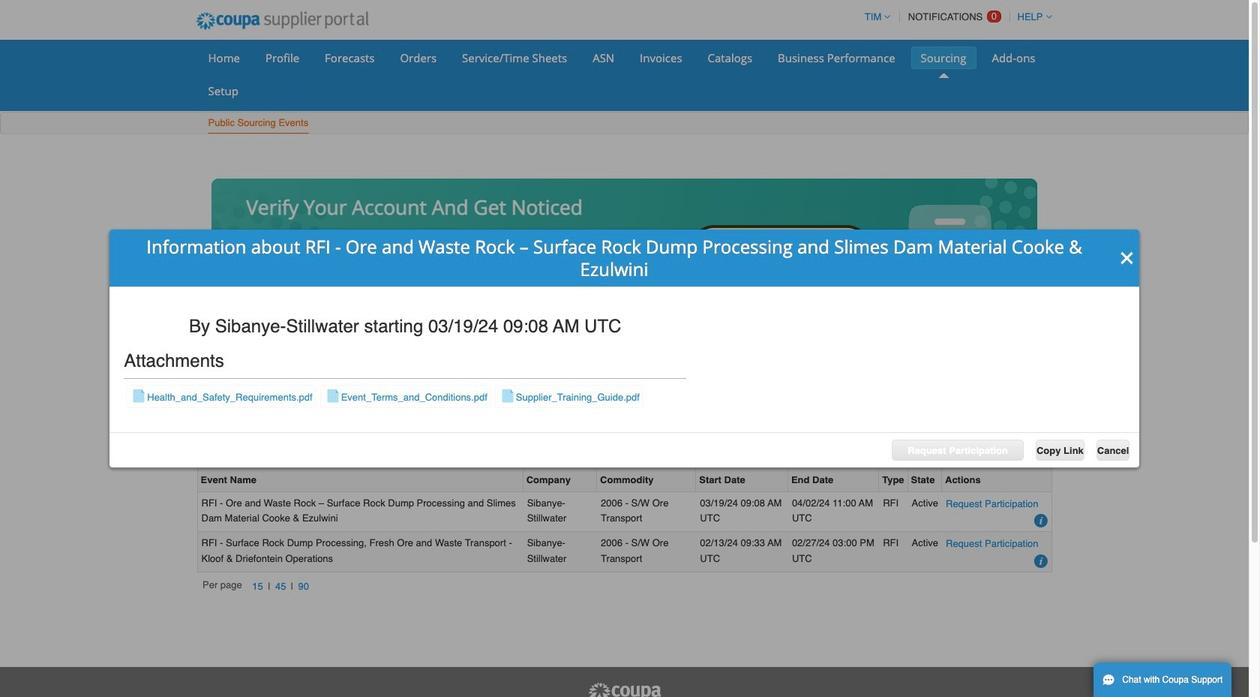 Task type: describe. For each thing, give the bounding box(es) containing it.
close image
[[1121, 251, 1136, 266]]

end date element
[[789, 469, 880, 492]]

information about rfi - ore and waste rock – surface rock dump processing and slimes dam material cooke & ezulwini dialog
[[109, 230, 1140, 468]]

commodity element
[[597, 469, 697, 492]]

search image
[[1028, 423, 1042, 437]]

start date element
[[697, 469, 789, 492]]

type element
[[880, 469, 909, 492]]

0 horizontal spatial coupa supplier portal image
[[186, 2, 379, 40]]

actions element
[[943, 469, 1052, 492]]

state element
[[909, 469, 943, 492]]



Task type: locate. For each thing, give the bounding box(es) containing it.
0 vertical spatial coupa supplier portal image
[[186, 2, 379, 40]]

navigation
[[203, 578, 314, 595]]

company element
[[524, 469, 597, 492]]

1 horizontal spatial coupa supplier portal image
[[587, 682, 662, 697]]

Search text field
[[942, 420, 1047, 441]]

1 vertical spatial coupa supplier portal image
[[587, 682, 662, 697]]

event name element
[[198, 469, 524, 492]]

coupa supplier portal image
[[186, 2, 379, 40], [587, 682, 662, 697]]

tab list
[[197, 394, 1053, 415]]

previous image
[[213, 239, 225, 251]]



Task type: vqa. For each thing, say whether or not it's contained in the screenshot.
END DATE element
yes



